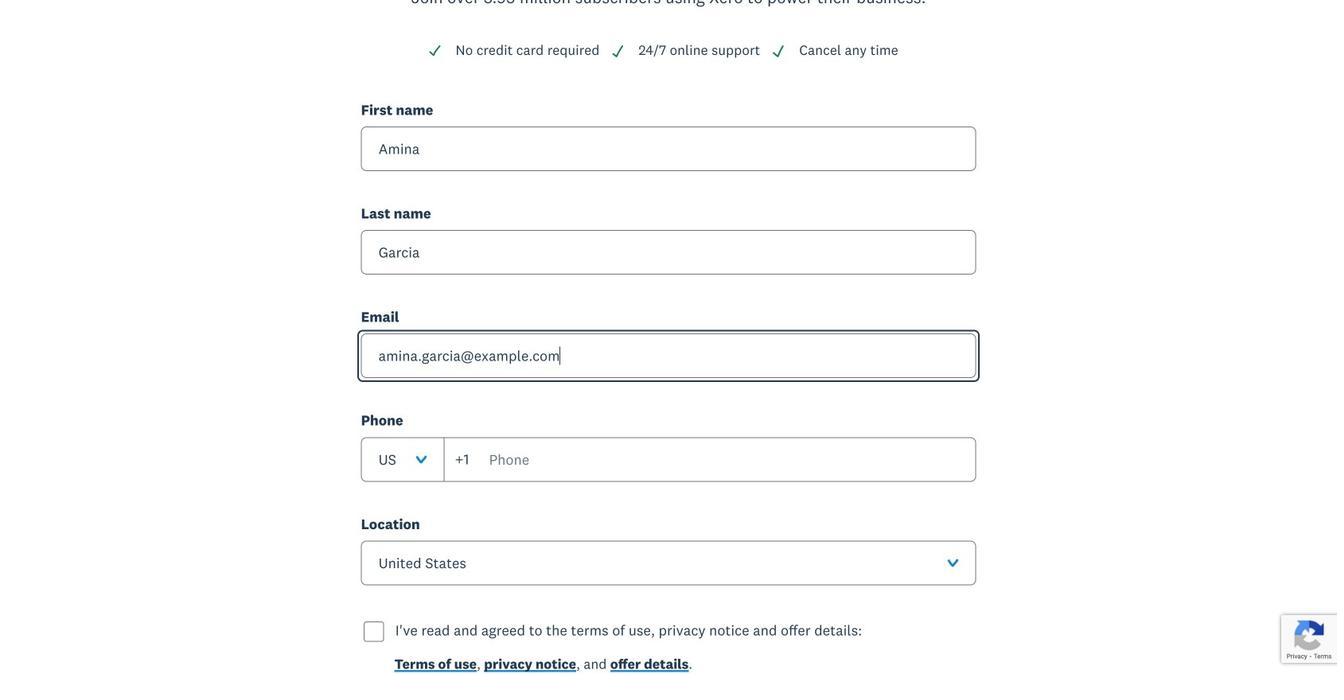 Task type: locate. For each thing, give the bounding box(es) containing it.
Last name text field
[[361, 230, 976, 275]]

Phone text field
[[444, 437, 976, 482]]

Email email field
[[361, 334, 976, 378]]

First name text field
[[361, 127, 976, 171]]



Task type: vqa. For each thing, say whether or not it's contained in the screenshot.
First Name text field
yes



